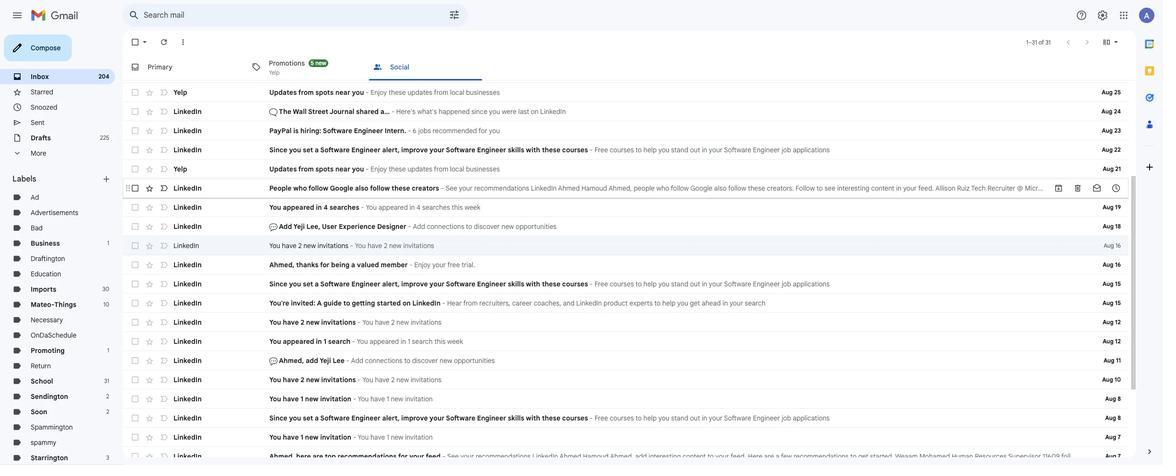 Task type: locate. For each thing, give the bounding box(es) containing it.
out for aug 22
[[690, 146, 700, 154]]

2 7 from the top
[[1118, 453, 1121, 460]]

2 you have 1 new invitation - you have 1 new invitation ͏ ͏ ͏ ͏ ͏ ͏ ͏ ͏ ͏ ͏ ͏ ͏ ͏ ͏ ͏ ͏ ͏ ͏ ͏ ͏ ͏ ͏ ͏ ͏ ͏ ͏ ͏ ͏ ͏ ͏ ͏ ͏ ͏ ͏ ͏ ͏ ͏ ͏ ͏ ͏ ͏ ͏ ͏ ͏ ͏ ͏ ͏ ͏ ͏ ͏ ͏ ͏ ͏ ͏ ͏ ͏ ͏ ͏ ͏ ͏ ͏ ͏ ͏ ͏ ͏ ͏ ͏ ͏ ͏ ͏ ͏ ͏ ͏ ͏ ͏ ͏ ͏ ͏ ͏ ͏ ͏ ͏ ͏ ͏ ͏ ͏ ͏ ͏ from the top
[[269, 433, 584, 442]]

with for aug 22
[[526, 146, 540, 154]]

2 near from the top
[[335, 165, 350, 173]]

aug 18
[[1103, 223, 1121, 230]]

0 horizontal spatial also
[[355, 184, 368, 193]]

searches
[[330, 203, 359, 212], [422, 203, 450, 212]]

3 stand from the top
[[671, 414, 688, 423]]

19 row from the top
[[123, 409, 1129, 428]]

0 vertical spatial see
[[446, 184, 457, 193]]

1 horizontal spatial connections
[[427, 222, 464, 231]]

row
[[123, 64, 1129, 83], [123, 83, 1129, 102], [123, 102, 1129, 121], [123, 121, 1129, 140], [123, 140, 1129, 160], [123, 160, 1129, 179], [123, 179, 1129, 198], [123, 198, 1129, 217], [123, 217, 1129, 236], [123, 236, 1129, 255], [123, 255, 1129, 275], [123, 275, 1129, 294], [123, 294, 1129, 313], [123, 313, 1129, 332], [123, 332, 1129, 351], [123, 351, 1129, 370], [123, 370, 1129, 390], [123, 390, 1129, 409], [123, 409, 1129, 428], [123, 428, 1129, 447], [123, 447, 1129, 465]]

set for aug 22
[[303, 146, 313, 154]]

aug 15
[[1103, 280, 1121, 288], [1103, 300, 1121, 307]]

getting
[[352, 299, 375, 308]]

1 vertical spatial spots
[[315, 165, 334, 173]]

204
[[98, 73, 109, 80]]

1 vertical spatial businesses
[[466, 165, 500, 173]]

0 horizontal spatial 4
[[324, 203, 328, 212]]

None checkbox
[[130, 107, 140, 116], [130, 126, 140, 136], [130, 145, 140, 155], [130, 164, 140, 174], [130, 184, 140, 193], [130, 222, 140, 231], [130, 279, 140, 289], [130, 299, 140, 308], [130, 318, 140, 327], [130, 356, 140, 366], [130, 375, 140, 385], [130, 394, 140, 404], [130, 433, 140, 442], [130, 452, 140, 461], [130, 107, 140, 116], [130, 126, 140, 136], [130, 145, 140, 155], [130, 164, 140, 174], [130, 184, 140, 193], [130, 222, 140, 231], [130, 279, 140, 289], [130, 299, 140, 308], [130, 318, 140, 327], [130, 356, 140, 366], [130, 375, 140, 385], [130, 394, 140, 404], [130, 433, 140, 442], [130, 452, 140, 461]]

- add connections to discover new opportunities ͏ ͏ ͏ ͏ ͏ ͏ ͏ ͏ ͏ ͏ ͏ ͏ ͏ ͏ ͏ ͏ ͏ ͏ ͏ ͏ ͏ ͏ ͏ ͏ ͏ ͏ ͏ ͏ ͏ ͏ ͏ ͏ ͏ ͏ ͏ ͏ ͏ ͏ ͏ ͏ ͏ ͏ ͏ ͏ ͏ ͏ ͏ ͏ ͏ ͏ ͏ ͏ ͏ ͏ ͏ ͏ ͏ ͏ ͏ ͏ ͏ ͏ ͏ ͏ ͏ ͏ ͏ ͏ ͏ ͏ ͏ ͏ ͏ ͏ ͏ ͏ ͏ ͏ for add yeji lee, user experience designer
[[406, 222, 691, 231]]

0 vertical spatial 8
[[1118, 395, 1121, 403]]

the wall street journal shared a…
[[277, 107, 390, 116]]

people
[[269, 184, 292, 193]]

lee
[[333, 357, 345, 365]]

1 horizontal spatial discover
[[474, 222, 500, 231]]

invitations down guide
[[321, 318, 356, 327]]

2 alert, from the top
[[382, 280, 400, 288]]

1 vertical spatial aug 8
[[1105, 415, 1121, 422]]

1 updates from the top
[[408, 88, 432, 97]]

16
[[1115, 242, 1121, 249], [1115, 261, 1121, 268]]

0 vertical spatial 12
[[1115, 319, 1121, 326]]

0 vertical spatial 15
[[1115, 280, 1121, 288]]

2 vertical spatial for
[[398, 452, 408, 461]]

since for aug 15
[[269, 280, 287, 288]]

12
[[1115, 319, 1121, 326], [1115, 338, 1121, 345]]

set down hiring:
[[303, 146, 313, 154]]

valued
[[357, 261, 379, 269]]

businesses for aug 25
[[466, 88, 500, 97]]

2 vertical spatial yelp
[[173, 165, 187, 173]]

advertisements
[[31, 208, 78, 217]]

1 vertical spatial get
[[858, 452, 868, 461]]

set for aug 8
[[303, 414, 313, 423]]

1 vertical spatial connections
[[365, 357, 402, 365]]

updates up what's
[[408, 88, 432, 97]]

0 vertical spatial connections
[[427, 222, 464, 231]]

you have 2 new invitations - you have 2 new invitations ͏ ͏ ͏ ͏ ͏ ͏ ͏ ͏ ͏ ͏ ͏ ͏ ͏ ͏ ͏ ͏ ͏ ͏ ͏ ͏ ͏ ͏ ͏ ͏ ͏ ͏ ͏ ͏ ͏ ͏ ͏ ͏ ͏ ͏ ͏ ͏ ͏ ͏ ͏ ͏ ͏ ͏ ͏ ͏ ͏ ͏ ͏ ͏ ͏ ͏ ͏ ͏ ͏ ͏ ͏ ͏ ͏ ͏ ͏ ͏ ͏ ͏ ͏ ͏ ͏ ͏ ͏ ͏ ͏ ͏ ͏ ͏ ͏ ͏ ͏ ͏ ͏ ͏ ͏ ͏ ͏ ͏ ͏ ͏ ͏ ͏ ͏ down you appeared in 1 search - you appeared in 1 search this week ͏ ͏ ͏ ͏ ͏ ͏ ͏ ͏ ͏ ͏ ͏ ͏ ͏ ͏ ͏ ͏ ͏ ͏ ͏ ͏ ͏ ͏ ͏ ͏ ͏ ͏ ͏ ͏ ͏ ͏ ͏ ͏ ͏ ͏ ͏ ͏ ͏ ͏ ͏ ͏ ͏ ͏ ͏ ͏ ͏ ͏ ͏ ͏ ͏ ͏ ͏ ͏ ͏ ͏ ͏ ͏ ͏ ͏ ͏ ͏ ͏ ͏ ͏ ͏ ͏ ͏ ͏ ͏ ͏ ͏ ͏ ͏ ͏ ͏ ͏ ͏ ͏ ͏ ͏ ͏ ͏ ͏ ͏
[[269, 376, 591, 384]]

1 businesses from the top
[[466, 88, 500, 97]]

businesses
[[466, 88, 500, 97], [466, 165, 500, 173]]

1
[[1026, 39, 1028, 46], [107, 240, 109, 247], [324, 337, 326, 346], [408, 337, 410, 346], [107, 347, 109, 354], [300, 395, 303, 403], [387, 395, 389, 403], [300, 433, 303, 442], [387, 433, 389, 442]]

0 vertical spatial alert,
[[382, 146, 400, 154]]

recruiter
[[988, 184, 1015, 193]]

near
[[335, 88, 350, 97], [335, 165, 350, 173]]

toolbar
[[1049, 184, 1126, 193]]

with for aug 8
[[526, 414, 540, 423]]

new
[[315, 59, 326, 66], [501, 222, 514, 231], [303, 242, 316, 250], [389, 242, 402, 250], [306, 318, 320, 327], [396, 318, 409, 327], [440, 357, 452, 365], [306, 376, 320, 384], [396, 376, 409, 384], [305, 395, 318, 403], [391, 395, 403, 403], [305, 433, 318, 442], [391, 433, 403, 442]]

things
[[54, 300, 76, 309]]

0 vertical spatial applications
[[793, 146, 830, 154]]

this for search
[[434, 337, 445, 346]]

updates up creators
[[408, 165, 432, 173]]

2 spots from the top
[[315, 165, 334, 173]]

1 vertical spatial discover
[[412, 357, 438, 365]]

local down the "paypal is hiring: software engineer intern. - 6 jobs recommended for you ͏ ͏ ͏ ͏ ͏ ͏ ͏ ͏ ͏ ͏ ͏ ͏ ͏ ͏ ͏ ͏ ͏ ͏ ͏ ͏ ͏ ͏ ͏ ͏ ͏ ͏ ͏ ͏ ͏ ͏ ͏ ͏ ͏ ͏ ͏ ͏ ͏ ͏ ͏ ͏ ͏ ͏ ͏ ͏ ͏ ͏ ͏ ͏ ͏ ͏ ͏ ͏ ͏ ͏ ͏ ͏ ͏ ͏ ͏ ͏ ͏ ͏ ͏ ͏ ͏ ͏ ͏ ͏ ͏ ͏ ͏ ͏ ͏ ͏ ͏ ͏ ͏ ͏ ͏ ͏ ͏ ͏ ͏ ͏ ͏ ͏ ͏" in the top of the page
[[450, 165, 464, 173]]

0 horizontal spatial 10
[[103, 301, 109, 308]]

updates for aug 21
[[408, 165, 432, 173]]

skills
[[508, 146, 524, 154], [508, 280, 524, 288], [508, 414, 524, 423]]

11
[[1116, 357, 1121, 364]]

you appeared in 1 search - you appeared in 1 search this week ͏ ͏ ͏ ͏ ͏ ͏ ͏ ͏ ͏ ͏ ͏ ͏ ͏ ͏ ͏ ͏ ͏ ͏ ͏ ͏ ͏ ͏ ͏ ͏ ͏ ͏ ͏ ͏ ͏ ͏ ͏ ͏ ͏ ͏ ͏ ͏ ͏ ͏ ͏ ͏ ͏ ͏ ͏ ͏ ͏ ͏ ͏ ͏ ͏ ͏ ͏ ͏ ͏ ͏ ͏ ͏ ͏ ͏ ͏ ͏ ͏ ͏ ͏ ͏ ͏ ͏ ͏ ͏ ͏ ͏ ͏ ͏ ͏ ͏ ͏ ͏ ͏ ͏ ͏ ͏ ͏ ͏ ͏
[[269, 337, 606, 346]]

1 vertical spatial updates
[[408, 165, 432, 173]]

hamoud for people
[[581, 184, 607, 193]]

enjoy right member
[[414, 261, 431, 269]]

opportunities for ahmed, add yeji lee
[[454, 357, 495, 365]]

0 horizontal spatial get
[[690, 299, 700, 308]]

creators.
[[767, 184, 794, 193]]

necessary
[[31, 316, 63, 324]]

yelp inside promotions, 5 new messages, tab
[[269, 69, 280, 76]]

1 vertical spatial see
[[447, 452, 459, 461]]

invitations up member
[[403, 242, 434, 250]]

1 skills from the top
[[508, 146, 524, 154]]

4 follow from the left
[[728, 184, 746, 193]]

applications for aug 15
[[793, 280, 830, 288]]

opportunities for add yeji lee, user experience designer
[[516, 222, 557, 231]]

1 improve from the top
[[401, 146, 428, 154]]

4 row from the top
[[123, 121, 1129, 140]]

a
[[315, 146, 319, 154], [351, 261, 355, 269], [315, 280, 319, 288], [315, 414, 319, 423], [776, 452, 779, 461]]

1 vertical spatial improve
[[401, 280, 428, 288]]

ahmed, for ahmed, here are top recommendations for your feed - see your recommendations linkedin ahmed hamoud ahmed, add interesting content to your feed. here are a few recommendations to get started. weaam mohamed human resources supervisor 11609 followers
[[269, 452, 294, 461]]

0 vertical spatial add
[[306, 357, 318, 365]]

see for see your recommendations linkedin ahmed hamoud ahmed, add interesting content to your feed. here are a few recommendations to get started. weaam mohamed human resources supervisor 11609 followers
[[447, 452, 459, 461]]

1 vertical spatial 💬 image
[[269, 357, 277, 365]]

None search field
[[123, 4, 468, 27]]

1 free from the top
[[595, 146, 608, 154]]

skills for aug 22
[[508, 146, 524, 154]]

0 vertical spatial discover
[[474, 222, 500, 231]]

0 horizontal spatial content
[[683, 452, 706, 461]]

spots up the street on the top of page
[[315, 88, 334, 97]]

enjoy for aug 21
[[371, 165, 387, 173]]

1 vertical spatial aug 16
[[1103, 261, 1121, 268]]

0 vertical spatial this
[[452, 203, 463, 212]]

2 job from the top
[[782, 280, 791, 288]]

2 since from the top
[[269, 280, 287, 288]]

from
[[298, 88, 314, 97], [434, 88, 448, 97], [298, 165, 314, 173], [434, 165, 448, 173], [463, 299, 478, 308]]

2 are from the left
[[764, 452, 774, 461]]

10 inside main content
[[1115, 376, 1121, 383]]

since you set a software engineer alert, improve your software engineer skills with these courses - free courses to help you stand out in your software engineer job applications ͏ ͏ ͏ ͏ ͏ ͏ ͏ ͏ ͏ ͏ ͏ ͏ ͏ ͏ ͏ ͏ ͏ ͏ ͏ ͏ ͏ ͏ ͏ ͏ ͏ ͏ ͏ ͏ ͏ ͏ ͏ ͏ ͏ ͏ ͏ ͏ ͏ ͏ ͏ ͏ ͏ ͏ ͏ ͏ ͏ ͏ ͏ ͏ ͏ ͏ ͏ ͏ ͏ ͏ ͏ ͏ ͏ ͏ ͏ ͏ ͏ ͏ for aug 22
[[269, 146, 936, 154]]

for down since
[[479, 127, 487, 135]]

1 horizontal spatial content
[[871, 184, 894, 193]]

0 vertical spatial enjoy
[[371, 88, 387, 97]]

1 applications from the top
[[793, 146, 830, 154]]

local up happened on the left top of page
[[450, 88, 464, 97]]

225
[[100, 134, 109, 141]]

connections down you appeared in 4 searches - you appeared in 4 searches this week ͏ ͏ ͏ ͏ ͏ ͏ ͏ ͏ ͏ ͏ ͏ ͏ ͏ ͏ ͏ ͏ ͏ ͏ ͏ ͏ ͏ ͏ ͏ ͏ ͏ ͏ ͏ ͏ ͏ ͏ ͏ ͏ ͏ ͏ ͏ ͏ ͏ ͏ ͏ ͏ ͏ ͏ ͏ ͏ ͏ ͏ ͏ ͏ ͏ ͏ ͏ ͏ ͏ ͏ ͏ ͏ ͏ ͏ ͏ ͏ ͏ ͏ ͏ ͏ ͏ ͏ ͏ ͏ ͏ ͏ ͏ ͏ ͏ ͏ ͏ ͏ ͏ ͏ ͏ ͏ ͏ ͏
[[427, 222, 464, 231]]

you have 2 new invitations - you have 2 new invitations ͏ ͏ ͏ ͏ ͏ ͏ ͏ ͏ ͏ ͏ ͏ ͏ ͏ ͏ ͏ ͏ ͏ ͏ ͏ ͏ ͏ ͏ ͏ ͏ ͏ ͏ ͏ ͏ ͏ ͏ ͏ ͏ ͏ ͏ ͏ ͏ ͏ ͏ ͏ ͏ ͏ ͏ ͏ ͏ ͏ ͏ ͏ ͏ ͏ ͏ ͏ ͏ ͏ ͏ ͏ ͏ ͏ ͏ ͏ ͏ ͏ ͏ ͏ ͏ ͏ ͏ ͏ ͏ ͏ ͏ ͏ ͏ ͏ ͏ ͏ ͏ ͏ ͏ ͏ ͏ ͏ ͏ ͏ ͏ ͏ ͏ ͏ up you appeared in 1 search - you appeared in 1 search this week ͏ ͏ ͏ ͏ ͏ ͏ ͏ ͏ ͏ ͏ ͏ ͏ ͏ ͏ ͏ ͏ ͏ ͏ ͏ ͏ ͏ ͏ ͏ ͏ ͏ ͏ ͏ ͏ ͏ ͏ ͏ ͏ ͏ ͏ ͏ ͏ ͏ ͏ ͏ ͏ ͏ ͏ ͏ ͏ ͏ ͏ ͏ ͏ ͏ ͏ ͏ ͏ ͏ ͏ ͏ ͏ ͏ ͏ ͏ ͏ ͏ ͏ ͏ ͏ ͏ ͏ ͏ ͏ ͏ ͏ ͏ ͏ ͏ ͏ ͏ ͏ ͏ ͏ ͏ ͏ ͏ ͏ ͏
[[269, 318, 591, 327]]

1 vertical spatial aug 12
[[1103, 338, 1121, 345]]

2 updates from spots near you - enjoy these updates from local businesses ͏‌ ͏‌ ͏‌ ͏‌ ͏‌ ͏‌ ͏‌ ͏‌ ͏‌ ͏‌ ͏‌ ͏‌ ͏‌ ͏‌ ͏‌ ͏‌ ͏‌ ͏‌ ͏‌ ͏‌ ͏‌ ͏‌ ͏‌ ͏‌ ͏‌ ͏‌ ͏‌ ͏‌ ͏‌ ͏‌ ͏‌ ͏‌ ͏‌ ͏‌ ͏‌ ͏‌ ͏‌ ͏‌ ͏‌ ͏‌ ͏‌ ͏‌ ͏‌ ͏‌ ͏‌ ͏‌ ͏‌ ͏‌ ͏‌ ͏‌ ͏‌ ͏‌ ͏‌ from the top
[[269, 165, 591, 173]]

get left started.
[[858, 452, 868, 461]]

improve for aug 8
[[401, 414, 428, 423]]

the
[[279, 107, 291, 116]]

what's
[[417, 107, 437, 116]]

0 horizontal spatial 31
[[104, 378, 109, 385]]

people who follow google also follow these creators - see your recommendations linkedin ahmed hamoud ahmed, people who follow google also follow these creators. follow to see interesting content in your feed. allison ruiz tech recruiter @ microsoft |
[[269, 184, 1057, 193]]

1 horizontal spatial this
[[452, 203, 463, 212]]

12 row from the top
[[123, 275, 1129, 294]]

hamoud
[[581, 184, 607, 193], [583, 452, 609, 461]]

2 updates from the top
[[269, 165, 297, 173]]

3 since you set a software engineer alert, improve your software engineer skills with these courses - free courses to help you stand out in your software engineer job applications ͏ ͏ ͏ ͏ ͏ ͏ ͏ ͏ ͏ ͏ ͏ ͏ ͏ ͏ ͏ ͏ ͏ ͏ ͏ ͏ ͏ ͏ ͏ ͏ ͏ ͏ ͏ ͏ ͏ ͏ ͏ ͏ ͏ ͏ ͏ ͏ ͏ ͏ ͏ ͏ ͏ ͏ ͏ ͏ ͏ ͏ ͏ ͏ ͏ ͏ ͏ ͏ ͏ ͏ ͏ ͏ ͏ ͏ ͏ ͏ ͏ ͏ from the top
[[269, 414, 936, 423]]

0 horizontal spatial connections
[[365, 357, 402, 365]]

feed. left here
[[731, 452, 746, 461]]

get left ahead
[[690, 299, 700, 308]]

1 set from the top
[[303, 146, 313, 154]]

3 out from the top
[[690, 414, 700, 423]]

with
[[526, 146, 540, 154], [526, 280, 540, 288], [526, 414, 540, 423]]

3 job from the top
[[782, 414, 791, 423]]

who right people
[[656, 184, 669, 193]]

improve
[[401, 146, 428, 154], [401, 280, 428, 288], [401, 414, 428, 423]]

aug 8
[[1105, 395, 1121, 403], [1105, 415, 1121, 422]]

1 spots from the top
[[315, 88, 334, 97]]

add left lee,
[[279, 222, 292, 231]]

businesses down the "paypal is hiring: software engineer intern. - 6 jobs recommended for you ͏ ͏ ͏ ͏ ͏ ͏ ͏ ͏ ͏ ͏ ͏ ͏ ͏ ͏ ͏ ͏ ͏ ͏ ͏ ͏ ͏ ͏ ͏ ͏ ͏ ͏ ͏ ͏ ͏ ͏ ͏ ͏ ͏ ͏ ͏ ͏ ͏ ͏ ͏ ͏ ͏ ͏ ͏ ͏ ͏ ͏ ͏ ͏ ͏ ͏ ͏ ͏ ͏ ͏ ͏ ͏ ͏ ͏ ͏ ͏ ͏ ͏ ͏ ͏ ͏ ͏ ͏ ͏ ͏ ͏ ͏ ͏ ͏ ͏ ͏ ͏ ͏ ͏ ͏ ͏ ͏ ͏ ͏ ͏ ͏ ͏ ͏" in the top of the page
[[466, 165, 500, 173]]

gmail image
[[31, 6, 83, 25]]

add for add yeji lee, user experience designer
[[413, 222, 425, 231]]

enjoy down the intern.
[[371, 165, 387, 173]]

also
[[355, 184, 368, 193], [714, 184, 727, 193]]

engineer
[[354, 127, 383, 135], [351, 146, 380, 154], [477, 146, 506, 154], [753, 146, 780, 154], [351, 280, 380, 288], [477, 280, 506, 288], [753, 280, 780, 288], [351, 414, 380, 423], [477, 414, 506, 423], [753, 414, 780, 423]]

0 vertical spatial with
[[526, 146, 540, 154]]

discover up trial.
[[474, 222, 500, 231]]

set down thanks
[[303, 280, 313, 288]]

businesses up since
[[466, 88, 500, 97]]

near for aug 21
[[335, 165, 350, 173]]

snoozed
[[31, 103, 57, 112]]

10
[[103, 301, 109, 308], [1115, 376, 1121, 383]]

updates from spots near you - enjoy these updates from local businesses ͏‌ ͏‌ ͏‌ ͏‌ ͏‌ ͏‌ ͏‌ ͏‌ ͏‌ ͏‌ ͏‌ ͏‌ ͏‌ ͏‌ ͏‌ ͏‌ ͏‌ ͏‌ ͏‌ ͏‌ ͏‌ ͏‌ ͏‌ ͏‌ ͏‌ ͏‌ ͏‌ ͏‌ ͏‌ ͏‌ ͏‌ ͏‌ ͏‌ ͏‌ ͏‌ ͏‌ ͏‌ ͏‌ ͏‌ ͏‌ ͏‌ ͏‌ ͏‌ ͏‌ ͏‌ ͏‌ ͏‌ ͏‌ ͏‌ ͏‌ ͏‌ ͏‌ ͏‌ up creators
[[269, 165, 591, 173]]

ahmed for add
[[560, 452, 581, 461]]

1 vertical spatial week
[[447, 337, 463, 346]]

see up you appeared in 4 searches - you appeared in 4 searches this week ͏ ͏ ͏ ͏ ͏ ͏ ͏ ͏ ͏ ͏ ͏ ͏ ͏ ͏ ͏ ͏ ͏ ͏ ͏ ͏ ͏ ͏ ͏ ͏ ͏ ͏ ͏ ͏ ͏ ͏ ͏ ͏ ͏ ͏ ͏ ͏ ͏ ͏ ͏ ͏ ͏ ͏ ͏ ͏ ͏ ͏ ͏ ͏ ͏ ͏ ͏ ͏ ͏ ͏ ͏ ͏ ͏ ͏ ͏ ͏ ͏ ͏ ͏ ͏ ͏ ͏ ͏ ͏ ͏ ͏ ͏ ͏ ͏ ͏ ͏ ͏ ͏ ͏ ͏ ͏ ͏ ͏
[[446, 184, 457, 193]]

3 with from the top
[[526, 414, 540, 423]]

feed
[[426, 452, 441, 461]]

here
[[296, 452, 311, 461]]

3 improve from the top
[[401, 414, 428, 423]]

you're invited: a guide to getting started on linkedin - hear from recruiters, career coaches, and linkedin product experts to help you get ahead in your search ‌ ‌ ‌ ‌ ‌ ‌ ‌ ‌ ‌ ‌ ‌ ‌ ‌ ‌ ‌ ‌ ‌ ‌ ‌ ‌ ‌ ‌ ‌ ‌ ‌ ‌ ‌ ‌ ‌ ‌ ‌ ‌ ‌ ‌ ‌ ‌ ‌ ‌ ‌ ‌ ‌ ‌ ‌ ‌ ‌ ‌ ‌ ‌ ‌
[[269, 299, 850, 308]]

improve for aug 15
[[401, 280, 428, 288]]

see for see your recommendations linkedin ahmed hamoud ahmed, people who follow google also follow these creators. follow to see interesting content in your feed. allison ruiz tech recruiter @ microsoft |
[[446, 184, 457, 193]]

0 vertical spatial aug 12
[[1103, 319, 1121, 326]]

mateo-things link
[[31, 300, 76, 309]]

2 vertical spatial applications
[[793, 414, 830, 423]]

are left top
[[313, 452, 323, 461]]

💬 image for add yeji lee, user experience designer
[[269, 223, 277, 231]]

1 vertical spatial 7
[[1118, 453, 1121, 460]]

0 vertical spatial aug 7
[[1105, 434, 1121, 441]]

2 vertical spatial enjoy
[[414, 261, 431, 269]]

who right people at top left
[[293, 184, 307, 193]]

appeared down started
[[370, 337, 399, 346]]

2 who from the left
[[656, 184, 669, 193]]

discover
[[474, 222, 500, 231], [412, 357, 438, 365]]

2 out from the top
[[690, 280, 700, 288]]

1 vertical spatial stand
[[671, 280, 688, 288]]

3 applications from the top
[[793, 414, 830, 423]]

10 down 11
[[1115, 376, 1121, 383]]

enjoy up a…
[[371, 88, 387, 97]]

improve down "6"
[[401, 146, 428, 154]]

updates up the the
[[269, 88, 297, 97]]

8 row from the top
[[123, 198, 1129, 217]]

1 searches from the left
[[330, 203, 359, 212]]

1 vertical spatial job
[[782, 280, 791, 288]]

3 skills from the top
[[508, 414, 524, 423]]

3
[[106, 454, 109, 461]]

you have 1 new invitation - you have 1 new invitation ͏ ͏ ͏ ͏ ͏ ͏ ͏ ͏ ͏ ͏ ͏ ͏ ͏ ͏ ͏ ͏ ͏ ͏ ͏ ͏ ͏ ͏ ͏ ͏ ͏ ͏ ͏ ͏ ͏ ͏ ͏ ͏ ͏ ͏ ͏ ͏ ͏ ͏ ͏ ͏ ͏ ͏ ͏ ͏ ͏ ͏ ͏ ͏ ͏ ͏ ͏ ͏ ͏ ͏ ͏ ͏ ͏ ͏ ͏ ͏ ͏ ͏ ͏ ͏ ͏ ͏ ͏ ͏ ͏ ͏ ͏ ͏ ͏ ͏ ͏ ͏ ͏ ͏ ͏ ͏ ͏ ͏ ͏ ͏ ͏ ͏ ͏ ͏ for aug 7
[[269, 433, 584, 442]]

-
[[366, 88, 369, 97], [391, 107, 395, 116], [408, 127, 411, 135], [590, 146, 593, 154], [366, 165, 369, 173], [441, 184, 444, 193], [361, 203, 364, 212], [408, 222, 411, 231], [350, 242, 353, 250], [409, 261, 413, 269], [590, 280, 593, 288], [442, 299, 445, 308], [358, 318, 361, 327], [352, 337, 355, 346], [346, 357, 349, 365], [358, 376, 361, 384], [353, 395, 356, 403], [590, 414, 593, 423], [353, 433, 356, 442], [442, 452, 445, 461]]

enjoy
[[371, 88, 387, 97], [371, 165, 387, 173], [414, 261, 431, 269]]

linkedin
[[173, 107, 202, 116], [540, 107, 566, 116], [173, 127, 202, 135], [173, 146, 202, 154], [173, 184, 202, 193], [531, 184, 557, 193], [173, 203, 202, 212], [173, 222, 202, 231], [173, 242, 199, 250], [173, 261, 202, 269], [173, 280, 202, 288], [173, 299, 202, 308], [412, 299, 441, 308], [576, 299, 602, 308], [173, 318, 202, 327], [173, 337, 202, 346], [173, 357, 202, 365], [173, 376, 202, 384], [173, 395, 202, 403], [173, 414, 202, 423], [173, 433, 202, 442], [173, 452, 202, 461], [532, 452, 558, 461]]

3 alert, from the top
[[382, 414, 400, 423]]

2 since you set a software engineer alert, improve your software engineer skills with these courses - free courses to help you stand out in your software engineer job applications ͏ ͏ ͏ ͏ ͏ ͏ ͏ ͏ ͏ ͏ ͏ ͏ ͏ ͏ ͏ ͏ ͏ ͏ ͏ ͏ ͏ ͏ ͏ ͏ ͏ ͏ ͏ ͏ ͏ ͏ ͏ ͏ ͏ ͏ ͏ ͏ ͏ ͏ ͏ ͏ ͏ ͏ ͏ ͏ ͏ ͏ ͏ ͏ ͏ ͏ ͏ ͏ ͏ ͏ ͏ ͏ ͏ ͏ ͏ ͏ ͏ ͏ from the top
[[269, 280, 936, 288]]

draftington
[[31, 254, 65, 263]]

1 vertical spatial set
[[303, 280, 313, 288]]

0 vertical spatial yelp
[[269, 69, 280, 76]]

1 you have 1 new invitation - you have 1 new invitation ͏ ͏ ͏ ͏ ͏ ͏ ͏ ͏ ͏ ͏ ͏ ͏ ͏ ͏ ͏ ͏ ͏ ͏ ͏ ͏ ͏ ͏ ͏ ͏ ͏ ͏ ͏ ͏ ͏ ͏ ͏ ͏ ͏ ͏ ͏ ͏ ͏ ͏ ͏ ͏ ͏ ͏ ͏ ͏ ͏ ͏ ͏ ͏ ͏ ͏ ͏ ͏ ͏ ͏ ͏ ͏ ͏ ͏ ͏ ͏ ͏ ͏ ͏ ͏ ͏ ͏ ͏ ͏ ͏ ͏ ͏ ͏ ͏ ͏ ͏ ͏ ͏ ͏ ͏ ͏ ͏ ͏ ͏ ͏ ͏ ͏ ͏ ͏ from the top
[[269, 395, 584, 403]]

1 since you set a software engineer alert, improve your software engineer skills with these courses - free courses to help you stand out in your software engineer job applications ͏ ͏ ͏ ͏ ͏ ͏ ͏ ͏ ͏ ͏ ͏ ͏ ͏ ͏ ͏ ͏ ͏ ͏ ͏ ͏ ͏ ͏ ͏ ͏ ͏ ͏ ͏ ͏ ͏ ͏ ͏ ͏ ͏ ͏ ͏ ͏ ͏ ͏ ͏ ͏ ͏ ͏ ͏ ͏ ͏ ͏ ͏ ͏ ͏ ͏ ͏ ͏ ͏ ͏ ͏ ͏ ͏ ͏ ͏ ͏ ͏ ͏ from the top
[[269, 146, 936, 154]]

improve down member
[[401, 280, 428, 288]]

1 vertical spatial hamoud
[[583, 452, 609, 461]]

‌
[[477, 261, 477, 269], [478, 261, 478, 269], [480, 261, 480, 269], [482, 261, 482, 269], [484, 261, 484, 269], [485, 261, 485, 269], [487, 261, 487, 269], [489, 261, 489, 269], [490, 261, 490, 269], [492, 261, 492, 269], [494, 261, 494, 269], [496, 261, 496, 269], [497, 261, 497, 269], [499, 261, 499, 269], [501, 261, 501, 269], [503, 261, 503, 269], [504, 261, 504, 269], [506, 261, 506, 269], [508, 261, 508, 269], [509, 261, 509, 269], [511, 261, 511, 269], [513, 261, 513, 269], [515, 261, 515, 269], [516, 261, 516, 269], [518, 261, 518, 269], [520, 261, 520, 269], [521, 261, 521, 269], [523, 261, 523, 269], [525, 261, 525, 269], [527, 261, 527, 269], [528, 261, 528, 269], [530, 261, 530, 269], [532, 261, 532, 269], [533, 261, 533, 269], [535, 261, 535, 269], [537, 261, 537, 269], [539, 261, 539, 269], [540, 261, 540, 269], [542, 261, 542, 269], [544, 261, 544, 269], [545, 261, 545, 269], [547, 261, 547, 269], [549, 261, 549, 269], [551, 261, 551, 269], [552, 261, 552, 269], [554, 261, 554, 269], [556, 261, 556, 269], [557, 261, 557, 269], [559, 261, 559, 269], [561, 261, 561, 269], [563, 261, 563, 269], [564, 261, 564, 269], [566, 261, 566, 269], [568, 261, 568, 269], [569, 261, 569, 269], [571, 261, 571, 269], [573, 261, 573, 269], [575, 261, 575, 269], [576, 261, 576, 269], [578, 261, 578, 269], [580, 261, 580, 269], [582, 261, 582, 269], [583, 261, 583, 269], [585, 261, 585, 269], [587, 261, 587, 269], [588, 261, 588, 269], [590, 261, 590, 269], [592, 261, 592, 269], [594, 261, 594, 269], [595, 261, 595, 269], [597, 261, 597, 269], [599, 261, 599, 269], [600, 261, 600, 269], [602, 261, 602, 269], [604, 261, 604, 269], [606, 261, 606, 269], [607, 261, 607, 269], [609, 261, 609, 269], [611, 261, 611, 269], [612, 261, 612, 269], [614, 261, 614, 269], [616, 261, 616, 269], [618, 261, 618, 269], [619, 261, 619, 269], [621, 261, 621, 269], [623, 261, 623, 269], [624, 261, 624, 269], [626, 261, 626, 269], [628, 261, 628, 269], [767, 299, 767, 308], [769, 299, 769, 308], [771, 299, 771, 308], [772, 299, 772, 308], [774, 299, 774, 308], [776, 299, 776, 308], [778, 299, 778, 308], [779, 299, 779, 308], [781, 299, 781, 308], [783, 299, 783, 308], [784, 299, 784, 308], [786, 299, 786, 308], [788, 299, 788, 308], [790, 299, 790, 308], [791, 299, 791, 308], [793, 299, 793, 308], [795, 299, 795, 308], [796, 299, 796, 308], [798, 299, 798, 308], [800, 299, 800, 308], [802, 299, 802, 308], [803, 299, 803, 308], [805, 299, 805, 308], [807, 299, 807, 308], [808, 299, 808, 308], [810, 299, 810, 308], [812, 299, 812, 308], [814, 299, 814, 308], [815, 299, 815, 308], [817, 299, 817, 308], [819, 299, 819, 308], [820, 299, 821, 308], [822, 299, 822, 308], [824, 299, 824, 308], [826, 299, 826, 308], [827, 299, 827, 308], [829, 299, 829, 308], [831, 299, 831, 308], [833, 299, 833, 308], [834, 299, 834, 308], [836, 299, 836, 308], [838, 299, 838, 308], [839, 299, 839, 308], [841, 299, 841, 308], [843, 299, 843, 308], [845, 299, 845, 308], [846, 299, 846, 308], [848, 299, 848, 308], [850, 299, 850, 308]]

connections for ahmed, add yeji lee
[[365, 357, 402, 365]]

0 vertical spatial businesses
[[466, 88, 500, 97]]

8
[[1118, 395, 1121, 403], [1118, 415, 1121, 422]]

3 free from the top
[[595, 414, 608, 423]]

10 row from the top
[[123, 236, 1129, 255]]

10 down '30'
[[103, 301, 109, 308]]

1 local from the top
[[450, 88, 464, 97]]

30
[[102, 286, 109, 293]]

1 horizontal spatial get
[[858, 452, 868, 461]]

for left feed
[[398, 452, 408, 461]]

2 vertical spatial with
[[526, 414, 540, 423]]

1 you have 2 new invitations - you have 2 new invitations ͏ ͏ ͏ ͏ ͏ ͏ ͏ ͏ ͏ ͏ ͏ ͏ ͏ ͏ ͏ ͏ ͏ ͏ ͏ ͏ ͏ ͏ ͏ ͏ ͏ ͏ ͏ ͏ ͏ ͏ ͏ ͏ ͏ ͏ ͏ ͏ ͏ ͏ ͏ ͏ ͏ ͏ ͏ ͏ ͏ ͏ ͏ ͏ ͏ ͏ ͏ ͏ ͏ ͏ ͏ ͏ ͏ ͏ ͏ ͏ ͏ ͏ ͏ ͏ ͏ ͏ ͏ ͏ ͏ ͏ ͏ ͏ ͏ ͏ ͏ ͏ ͏ ͏ ͏ ͏ ͏ ͏ ͏ ͏ ͏ ͏ ͏ from the top
[[269, 242, 584, 250]]

2 💬 image from the top
[[269, 357, 277, 365]]

0 vertical spatial free
[[595, 146, 608, 154]]

set up here
[[303, 414, 313, 423]]

free for aug 15
[[595, 280, 608, 288]]

0 vertical spatial 💬 image
[[269, 223, 277, 231]]

1 with from the top
[[526, 146, 540, 154]]

2 vertical spatial since you set a software engineer alert, improve your software engineer skills with these courses - free courses to help you stand out in your software engineer job applications ͏ ͏ ͏ ͏ ͏ ͏ ͏ ͏ ͏ ͏ ͏ ͏ ͏ ͏ ͏ ͏ ͏ ͏ ͏ ͏ ͏ ͏ ͏ ͏ ͏ ͏ ͏ ͏ ͏ ͏ ͏ ͏ ͏ ͏ ͏ ͏ ͏ ͏ ͏ ͏ ͏ ͏ ͏ ͏ ͏ ͏ ͏ ͏ ͏ ͏ ͏ ͏ ͏ ͏ ͏ ͏ ͏ ͏ ͏ ͏ ͏ ͏
[[269, 414, 936, 423]]

1 vertical spatial interesting
[[649, 452, 681, 461]]

yeji left lee,
[[293, 222, 305, 231]]

improve up feed
[[401, 414, 428, 423]]

0 vertical spatial since
[[269, 146, 287, 154]]

alert,
[[382, 146, 400, 154], [382, 280, 400, 288], [382, 414, 400, 423]]

follow
[[796, 184, 815, 193]]

updates for aug 21
[[269, 165, 297, 173]]

1 vertical spatial 12
[[1115, 338, 1121, 345]]

aug 10
[[1102, 376, 1121, 383]]

stand for aug 15
[[671, 280, 688, 288]]

2 improve from the top
[[401, 280, 428, 288]]

1 vertical spatial 10
[[1115, 376, 1121, 383]]

6 row from the top
[[123, 160, 1129, 179]]

are
[[313, 452, 323, 461], [764, 452, 774, 461]]

2 horizontal spatial add
[[413, 222, 425, 231]]

sent link
[[31, 118, 45, 127]]

of
[[1039, 39, 1044, 46]]

enjoy for aug 25
[[371, 88, 387, 97]]

2 local from the top
[[450, 165, 464, 173]]

last
[[518, 107, 529, 116]]

spots down hiring:
[[315, 165, 334, 173]]

💬 image for ahmed, add yeji lee
[[269, 357, 277, 365]]

0 vertical spatial aug 15
[[1103, 280, 1121, 288]]

0 vertical spatial job
[[782, 146, 791, 154]]

0 vertical spatial feed.
[[918, 184, 934, 193]]

see right feed
[[447, 452, 459, 461]]

1 vertical spatial 16
[[1115, 261, 1121, 268]]

6
[[413, 127, 417, 135]]

aug 23
[[1102, 127, 1121, 134]]

set
[[303, 146, 313, 154], [303, 280, 313, 288], [303, 414, 313, 423]]

0 vertical spatial updates from spots near you - enjoy these updates from local businesses ͏‌ ͏‌ ͏‌ ͏‌ ͏‌ ͏‌ ͏‌ ͏‌ ͏‌ ͏‌ ͏‌ ͏‌ ͏‌ ͏‌ ͏‌ ͏‌ ͏‌ ͏‌ ͏‌ ͏‌ ͏‌ ͏‌ ͏‌ ͏‌ ͏‌ ͏‌ ͏‌ ͏‌ ͏‌ ͏‌ ͏‌ ͏‌ ͏‌ ͏‌ ͏‌ ͏‌ ͏‌ ͏‌ ͏‌ ͏‌ ͏‌ ͏‌ ͏‌ ͏‌ ͏‌ ͏‌ ͏‌ ͏‌ ͏‌ ͏‌ ͏‌ ͏‌ ͏‌
[[269, 88, 591, 97]]

1 google from the left
[[330, 184, 353, 193]]

free for aug 8
[[595, 414, 608, 423]]

1 also from the left
[[355, 184, 368, 193]]

yeji
[[293, 222, 305, 231], [320, 357, 331, 365]]

follow left creators.
[[728, 184, 746, 193]]

are right here
[[764, 452, 774, 461]]

💬 image
[[269, 223, 277, 231], [269, 357, 277, 365]]

2 aug 8 from the top
[[1105, 415, 1121, 422]]

1 vertical spatial free
[[595, 280, 608, 288]]

0 vertical spatial set
[[303, 146, 313, 154]]

yeji left lee
[[320, 357, 331, 365]]

this for searches
[[452, 203, 463, 212]]

1 vertical spatial aug 15
[[1103, 300, 1121, 307]]

0 vertical spatial you have 1 new invitation - you have 1 new invitation ͏ ͏ ͏ ͏ ͏ ͏ ͏ ͏ ͏ ͏ ͏ ͏ ͏ ͏ ͏ ͏ ͏ ͏ ͏ ͏ ͏ ͏ ͏ ͏ ͏ ͏ ͏ ͏ ͏ ͏ ͏ ͏ ͏ ͏ ͏ ͏ ͏ ͏ ͏ ͏ ͏ ͏ ͏ ͏ ͏ ͏ ͏ ͏ ͏ ͏ ͏ ͏ ͏ ͏ ͏ ͏ ͏ ͏ ͏ ͏ ͏ ͏ ͏ ͏ ͏ ͏ ͏ ͏ ͏ ͏ ͏ ͏ ͏ ͏ ͏ ͏ ͏ ͏ ͏ ͏ ͏ ͏ ͏ ͏ ͏ ͏ ͏ ͏
[[269, 395, 584, 403]]

2 4 from the left
[[417, 203, 420, 212]]

2 vertical spatial you have 2 new invitations - you have 2 new invitations ͏ ͏ ͏ ͏ ͏ ͏ ͏ ͏ ͏ ͏ ͏ ͏ ͏ ͏ ͏ ͏ ͏ ͏ ͏ ͏ ͏ ͏ ͏ ͏ ͏ ͏ ͏ ͏ ͏ ͏ ͏ ͏ ͏ ͏ ͏ ͏ ͏ ͏ ͏ ͏ ͏ ͏ ͏ ͏ ͏ ͏ ͏ ͏ ͏ ͏ ͏ ͏ ͏ ͏ ͏ ͏ ͏ ͏ ͏ ͏ ͏ ͏ ͏ ͏ ͏ ͏ ͏ ͏ ͏ ͏ ͏ ͏ ͏ ͏ ͏ ͏ ͏ ͏ ͏ ͏ ͏ ͏ ͏ ͏ ͏ ͏ ͏
[[269, 376, 591, 384]]

0 vertical spatial aug 8
[[1105, 395, 1121, 403]]

1 horizontal spatial opportunities
[[516, 222, 557, 231]]

out for aug 8
[[690, 414, 700, 423]]

3 you have 2 new invitations - you have 2 new invitations ͏ ͏ ͏ ͏ ͏ ͏ ͏ ͏ ͏ ͏ ͏ ͏ ͏ ͏ ͏ ͏ ͏ ͏ ͏ ͏ ͏ ͏ ͏ ͏ ͏ ͏ ͏ ͏ ͏ ͏ ͏ ͏ ͏ ͏ ͏ ͏ ͏ ͏ ͏ ͏ ͏ ͏ ͏ ͏ ͏ ͏ ͏ ͏ ͏ ͏ ͏ ͏ ͏ ͏ ͏ ͏ ͏ ͏ ͏ ͏ ͏ ͏ ͏ ͏ ͏ ͏ ͏ ͏ ͏ ͏ ͏ ͏ ͏ ͏ ͏ ͏ ͏ ͏ ͏ ͏ ͏ ͏ ͏ ͏ ͏ ͏ ͏ from the top
[[269, 376, 591, 384]]

advertisements link
[[31, 208, 78, 217]]

starrington
[[31, 454, 68, 462]]

invitations down lee
[[321, 376, 356, 384]]

ondaschedule link
[[31, 331, 76, 340]]

20 row from the top
[[123, 428, 1129, 447]]

1 vertical spatial - add connections to discover new opportunities ͏ ͏ ͏ ͏ ͏ ͏ ͏ ͏ ͏ ͏ ͏ ͏ ͏ ͏ ͏ ͏ ͏ ͏ ͏ ͏ ͏ ͏ ͏ ͏ ͏ ͏ ͏ ͏ ͏ ͏ ͏ ͏ ͏ ͏ ͏ ͏ ͏ ͏ ͏ ͏ ͏ ͏ ͏ ͏ ͏ ͏ ͏ ͏ ͏ ͏ ͏ ͏ ͏ ͏ ͏ ͏ ͏ ͏ ͏ ͏ ͏ ͏ ͏ ͏ ͏ ͏ ͏ ͏ ͏ ͏ ͏ ͏ ͏ ͏ ͏ ͏ ͏ ͏
[[345, 357, 629, 365]]

0 vertical spatial - add connections to discover new opportunities ͏ ͏ ͏ ͏ ͏ ͏ ͏ ͏ ͏ ͏ ͏ ͏ ͏ ͏ ͏ ͏ ͏ ͏ ͏ ͏ ͏ ͏ ͏ ͏ ͏ ͏ ͏ ͏ ͏ ͏ ͏ ͏ ͏ ͏ ͏ ͏ ͏ ͏ ͏ ͏ ͏ ͏ ͏ ͏ ͏ ͏ ͏ ͏ ͏ ͏ ͏ ͏ ͏ ͏ ͏ ͏ ͏ ͏ ͏ ͏ ͏ ͏ ͏ ͏ ͏ ͏ ͏ ͏ ͏ ͏ ͏ ͏ ͏ ͏ ͏ ͏ ͏ ͏
[[406, 222, 691, 231]]

1 vertical spatial updates
[[269, 165, 297, 173]]

you have 1 new invitation - you have 1 new invitation ͏ ͏ ͏ ͏ ͏ ͏ ͏ ͏ ͏ ͏ ͏ ͏ ͏ ͏ ͏ ͏ ͏ ͏ ͏ ͏ ͏ ͏ ͏ ͏ ͏ ͏ ͏ ͏ ͏ ͏ ͏ ͏ ͏ ͏ ͏ ͏ ͏ ͏ ͏ ͏ ͏ ͏ ͏ ͏ ͏ ͏ ͏ ͏ ͏ ͏ ͏ ͏ ͏ ͏ ͏ ͏ ͏ ͏ ͏ ͏ ͏ ͏ ͏ ͏ ͏ ͏ ͏ ͏ ͏ ͏ ͏ ͏ ͏ ͏ ͏ ͏ ͏ ͏ ͏ ͏ ͏ ͏ ͏ ͏ ͏ ͏ ͏ ͏ for aug 8
[[269, 395, 584, 403]]

1 vertical spatial skills
[[508, 280, 524, 288]]

on right last
[[531, 107, 539, 116]]

allison
[[935, 184, 955, 193]]

2 with from the top
[[526, 280, 540, 288]]

updates up people at top left
[[269, 165, 297, 173]]

feed.
[[918, 184, 934, 193], [731, 452, 746, 461]]

0 vertical spatial near
[[335, 88, 350, 97]]

hamoud for add
[[583, 452, 609, 461]]

17 row from the top
[[123, 370, 1129, 390]]

appeared up lee,
[[283, 203, 314, 212]]

1 vertical spatial alert,
[[382, 280, 400, 288]]

0 horizontal spatial week
[[447, 337, 463, 346]]

follow right people at top left
[[309, 184, 328, 193]]

a for aug 8
[[315, 414, 319, 423]]

from right hear at the left of page
[[463, 299, 478, 308]]

who
[[293, 184, 307, 193], [656, 184, 669, 193]]

search mail image
[[126, 7, 143, 24]]

1 job from the top
[[782, 146, 791, 154]]

4 up user
[[324, 203, 328, 212]]

1 since from the top
[[269, 146, 287, 154]]

0 vertical spatial 10
[[103, 301, 109, 308]]

2 stand from the top
[[671, 280, 688, 288]]

2 vertical spatial free
[[595, 414, 608, 423]]

2 skills from the top
[[508, 280, 524, 288]]

None checkbox
[[130, 37, 140, 47], [130, 88, 140, 97], [130, 203, 140, 212], [130, 241, 140, 251], [130, 260, 140, 270], [130, 337, 140, 346], [130, 414, 140, 423], [130, 37, 140, 47], [130, 88, 140, 97], [130, 203, 140, 212], [130, 241, 140, 251], [130, 260, 140, 270], [130, 337, 140, 346], [130, 414, 140, 423]]

week for search
[[447, 337, 463, 346]]

main content
[[123, 31, 1136, 465]]

add right designer
[[413, 222, 425, 231]]

ahmed, thanks for being a valued member - enjoy your free trial. ‌ ‌ ‌ ‌ ‌ ‌ ‌ ‌ ‌ ‌ ‌ ‌ ‌ ‌ ‌ ‌ ‌ ‌ ‌ ‌ ‌ ‌ ‌ ‌ ‌ ‌ ‌ ‌ ‌ ‌ ‌ ‌ ‌ ‌ ‌ ‌ ‌ ‌ ‌ ‌ ‌ ‌ ‌ ‌ ‌ ‌ ‌ ‌ ‌ ‌ ‌ ‌ ‌ ‌ ‌ ‌ ‌ ‌ ‌ ‌ ‌ ‌ ‌ ‌ ‌ ‌ ‌ ‌ ‌ ‌ ‌ ‌ ‌ ‌ ‌ ‌ ‌ ‌ ‌ ‌ ‌ ‌ ‌ ‌ ‌ ‌ ‌ ‌ ‌
[[269, 261, 628, 269]]

2 set from the top
[[303, 280, 313, 288]]

23
[[1114, 127, 1121, 134]]

add right lee
[[351, 357, 363, 365]]

3 set from the top
[[303, 414, 313, 423]]

1 vertical spatial with
[[526, 280, 540, 288]]

yelp
[[269, 69, 280, 76], [173, 88, 187, 97], [173, 165, 187, 173]]

searches down creators
[[422, 203, 450, 212]]

hiring:
[[300, 127, 321, 135]]

google
[[330, 184, 353, 193], [690, 184, 712, 193]]

1 vertical spatial near
[[335, 165, 350, 173]]

4 down creators
[[417, 203, 420, 212]]

you have 2 new invitations - you have 2 new invitations ͏ ͏ ͏ ͏ ͏ ͏ ͏ ͏ ͏ ͏ ͏ ͏ ͏ ͏ ͏ ͏ ͏ ͏ ͏ ͏ ͏ ͏ ͏ ͏ ͏ ͏ ͏ ͏ ͏ ͏ ͏ ͏ ͏ ͏ ͏ ͏ ͏ ͏ ͏ ͏ ͏ ͏ ͏ ͏ ͏ ͏ ͏ ͏ ͏ ͏ ͏ ͏ ͏ ͏ ͏ ͏ ͏ ͏ ͏ ͏ ͏ ͏ ͏ ͏ ͏ ͏ ͏ ͏ ͏ ͏ ͏ ͏ ͏ ͏ ͏ ͏ ͏ ͏ ͏ ͏ ͏ ͏ ͏ ͏ ͏ ͏ ͏ up ahmed, thanks for being a valued member - enjoy your free trial. ‌ ‌ ‌ ‌ ‌ ‌ ‌ ‌ ‌ ‌ ‌ ‌ ‌ ‌ ‌ ‌ ‌ ‌ ‌ ‌ ‌ ‌ ‌ ‌ ‌ ‌ ‌ ‌ ‌ ‌ ‌ ‌ ‌ ‌ ‌ ‌ ‌ ‌ ‌ ‌ ‌ ‌ ‌ ‌ ‌ ‌ ‌ ‌ ‌ ‌ ‌ ‌ ‌ ‌ ‌ ‌ ‌ ‌ ‌ ‌ ‌ ‌ ‌ ‌ ‌ ‌ ‌ ‌ ‌ ‌ ‌ ‌ ‌ ‌ ‌ ‌ ‌ ‌ ‌ ‌ ‌ ‌ ‌ ‌ ‌ ‌ ‌ ‌ ‌ on the bottom
[[269, 242, 584, 250]]

1 horizontal spatial also
[[714, 184, 727, 193]]

3 since from the top
[[269, 414, 287, 423]]

4
[[324, 203, 328, 212], [417, 203, 420, 212]]

2 applications from the top
[[793, 280, 830, 288]]

updates from spots near you - enjoy these updates from local businesses ͏‌ ͏‌ ͏‌ ͏‌ ͏‌ ͏‌ ͏‌ ͏‌ ͏‌ ͏‌ ͏‌ ͏‌ ͏‌ ͏‌ ͏‌ ͏‌ ͏‌ ͏‌ ͏‌ ͏‌ ͏‌ ͏‌ ͏‌ ͏‌ ͏‌ ͏‌ ͏‌ ͏‌ ͏‌ ͏‌ ͏‌ ͏‌ ͏‌ ͏‌ ͏‌ ͏‌ ͏‌ ͏‌ ͏‌ ͏‌ ͏‌ ͏‌ ͏‌ ͏‌ ͏‌ ͏‌ ͏‌ ͏‌ ͏‌ ͏‌ ͏‌ ͏‌ ͏‌ up what's
[[269, 88, 591, 97]]

0 horizontal spatial this
[[434, 337, 445, 346]]

1 out from the top
[[690, 146, 700, 154]]

0 vertical spatial improve
[[401, 146, 428, 154]]

0 vertical spatial updates
[[408, 88, 432, 97]]

2 businesses from the top
[[466, 165, 500, 173]]

invitations up you appeared in 1 search - you appeared in 1 search this week ͏ ͏ ͏ ͏ ͏ ͏ ͏ ͏ ͏ ͏ ͏ ͏ ͏ ͏ ͏ ͏ ͏ ͏ ͏ ͏ ͏ ͏ ͏ ͏ ͏ ͏ ͏ ͏ ͏ ͏ ͏ ͏ ͏ ͏ ͏ ͏ ͏ ͏ ͏ ͏ ͏ ͏ ͏ ͏ ͏ ͏ ͏ ͏ ͏ ͏ ͏ ͏ ͏ ͏ ͏ ͏ ͏ ͏ ͏ ͏ ͏ ͏ ͏ ͏ ͏ ͏ ͏ ͏ ͏ ͏ ͏ ͏ ͏ ͏ ͏ ͏ ͏ ͏ ͏ ͏ ͏ ͏ ͏
[[411, 318, 442, 327]]

for left being
[[320, 261, 329, 269]]

started
[[377, 299, 401, 308]]

tech
[[971, 184, 986, 193]]

being
[[331, 261, 349, 269]]

discover down you appeared in 1 search - you appeared in 1 search this week ͏ ͏ ͏ ͏ ͏ ͏ ͏ ͏ ͏ ͏ ͏ ͏ ͏ ͏ ͏ ͏ ͏ ͏ ͏ ͏ ͏ ͏ ͏ ͏ ͏ ͏ ͏ ͏ ͏ ͏ ͏ ͏ ͏ ͏ ͏ ͏ ͏ ͏ ͏ ͏ ͏ ͏ ͏ ͏ ͏ ͏ ͏ ͏ ͏ ͏ ͏ ͏ ͏ ͏ ͏ ͏ ͏ ͏ ͏ ͏ ͏ ͏ ͏ ͏ ͏ ͏ ͏ ͏ ͏ ͏ ͏ ͏ ͏ ͏ ͏ ͏ ͏ ͏ ͏ ͏ ͏ ͏ ͏
[[412, 357, 438, 365]]

19
[[1115, 204, 1121, 211]]

1 alert, from the top
[[382, 146, 400, 154]]

yelp for aug 21
[[173, 165, 187, 173]]

creators
[[412, 184, 439, 193]]

a for aug 22
[[315, 146, 319, 154]]

connections right lee
[[365, 357, 402, 365]]

get
[[690, 299, 700, 308], [858, 452, 868, 461]]

1 15 from the top
[[1115, 280, 1121, 288]]

tab list
[[1136, 31, 1163, 431], [123, 54, 1136, 81]]

career
[[512, 299, 532, 308]]

add yeji lee, user experience designer
[[277, 222, 406, 231]]

paypal
[[269, 127, 292, 135]]

alert, for aug 8
[[382, 414, 400, 423]]

on right started
[[402, 299, 411, 308]]

- here's what's happened since you were last on linkedin ͏ ͏ ͏ ͏ ͏ ͏ ͏ ͏ ͏ ͏ ͏ ͏ ͏ ͏ ͏ ͏ ͏ ͏ ͏ ͏ ͏ ͏ ͏ ͏ ͏ ͏ ͏ ͏ ͏ ͏ ͏ ͏ ͏ ͏ ͏ ͏ ͏ ͏ ͏ ͏ ͏ ͏ ͏ ͏ ͏ ͏ ͏ ͏ ͏ ͏ ͏ ͏ ͏ ͏ ͏ ͏ ͏ ͏ ͏ ͏ ͏ ͏ ͏ ͏ ͏ ͏ ͏ ͏ ͏
[[390, 107, 684, 116]]

1 💬 image from the top
[[269, 223, 277, 231]]

opportunities
[[516, 222, 557, 231], [454, 357, 495, 365]]

searches up the add yeji lee, user experience designer
[[330, 203, 359, 212]]

2 aug 7 from the top
[[1105, 453, 1121, 460]]

1 near from the top
[[335, 88, 350, 97]]

18
[[1115, 223, 1121, 230]]

2 vertical spatial since
[[269, 414, 287, 423]]

labels
[[12, 174, 36, 184]]

labels heading
[[12, 174, 102, 184]]

- add connections to discover new opportunities ͏ ͏ ͏ ͏ ͏ ͏ ͏ ͏ ͏ ͏ ͏ ͏ ͏ ͏ ͏ ͏ ͏ ͏ ͏ ͏ ͏ ͏ ͏ ͏ ͏ ͏ ͏ ͏ ͏ ͏ ͏ ͏ ͏ ͏ ͏ ͏ ͏ ͏ ͏ ͏ ͏ ͏ ͏ ͏ ͏ ͏ ͏ ͏ ͏ ͏ ͏ ͏ ͏ ͏ ͏ ͏ ͏ ͏ ͏ ͏ ͏ ͏ ͏ ͏ ͏ ͏ ͏ ͏ ͏ ͏ ͏ ͏ ͏ ͏ ͏ ͏ ͏ ͏ for ahmed, add yeji lee
[[345, 357, 629, 365]]

feed. left allison
[[918, 184, 934, 193]]

0 vertical spatial on
[[531, 107, 539, 116]]

1 updates from the top
[[269, 88, 297, 97]]

1 vertical spatial yeji
[[320, 357, 331, 365]]

1 vertical spatial ahmed
[[560, 452, 581, 461]]

follow right people
[[671, 184, 689, 193]]

job for aug 22
[[782, 146, 791, 154]]

alert, for aug 22
[[382, 146, 400, 154]]

follow up designer
[[370, 184, 390, 193]]

21
[[1115, 165, 1121, 173]]



Task type: describe. For each thing, give the bounding box(es) containing it.
spammy link
[[31, 438, 56, 447]]

labels navigation
[[0, 31, 123, 465]]

aug 22
[[1102, 146, 1121, 153]]

guide
[[323, 299, 342, 308]]

15 row from the top
[[123, 332, 1129, 351]]

7 row from the top
[[123, 179, 1129, 198]]

1 31 of 31
[[1026, 39, 1051, 46]]

1 horizontal spatial for
[[398, 452, 408, 461]]

18 row from the top
[[123, 390, 1129, 409]]

more image
[[178, 37, 188, 47]]

ad link
[[31, 193, 39, 202]]

2 horizontal spatial 31
[[1045, 39, 1051, 46]]

stand for aug 8
[[671, 414, 688, 423]]

from down hiring:
[[298, 165, 314, 173]]

13 row from the top
[[123, 294, 1129, 313]]

help for aug 15
[[644, 280, 657, 288]]

school link
[[31, 377, 53, 386]]

1 aug 15 from the top
[[1103, 280, 1121, 288]]

|
[[1055, 184, 1057, 193]]

updates for aug 25
[[408, 88, 432, 97]]

inbox link
[[31, 72, 49, 81]]

return link
[[31, 362, 51, 370]]

2 you have 2 new invitations - you have 2 new invitations ͏ ͏ ͏ ͏ ͏ ͏ ͏ ͏ ͏ ͏ ͏ ͏ ͏ ͏ ͏ ͏ ͏ ͏ ͏ ͏ ͏ ͏ ͏ ͏ ͏ ͏ ͏ ͏ ͏ ͏ ͏ ͏ ͏ ͏ ͏ ͏ ͏ ͏ ͏ ͏ ͏ ͏ ͏ ͏ ͏ ͏ ͏ ͏ ͏ ͏ ͏ ͏ ͏ ͏ ͏ ͏ ͏ ͏ ͏ ͏ ͏ ͏ ͏ ͏ ͏ ͏ ͏ ͏ ͏ ͏ ͏ ͏ ͏ ͏ ͏ ͏ ͏ ͏ ͏ ͏ ͏ ͏ ͏ ͏ ͏ ͏ ͏ from the top
[[269, 318, 591, 327]]

31 inside labels navigation
[[104, 378, 109, 385]]

1 row from the top
[[123, 64, 1129, 83]]

1 7 from the top
[[1118, 434, 1121, 441]]

applications for aug 22
[[793, 146, 830, 154]]

toggle split pane mode image
[[1102, 37, 1111, 47]]

0 vertical spatial yeji
[[293, 222, 305, 231]]

more
[[31, 149, 46, 158]]

from up happened on the left top of page
[[434, 88, 448, 97]]

social
[[390, 63, 409, 71]]

applications for aug 8
[[793, 414, 830, 423]]

0 horizontal spatial on
[[402, 299, 411, 308]]

near for aug 25
[[335, 88, 350, 97]]

new inside tab
[[315, 59, 326, 66]]

yelp for aug 25
[[173, 88, 187, 97]]

0 vertical spatial for
[[479, 127, 487, 135]]

3 row from the top
[[123, 102, 1129, 121]]

job for aug 8
[[782, 414, 791, 423]]

5 row from the top
[[123, 140, 1129, 160]]

from up wall
[[298, 88, 314, 97]]

2 google from the left
[[690, 184, 712, 193]]

you appeared in 4 searches - you appeared in 4 searches this week ͏ ͏ ͏ ͏ ͏ ͏ ͏ ͏ ͏ ͏ ͏ ͏ ͏ ͏ ͏ ͏ ͏ ͏ ͏ ͏ ͏ ͏ ͏ ͏ ͏ ͏ ͏ ͏ ͏ ͏ ͏ ͏ ͏ ͏ ͏ ͏ ͏ ͏ ͏ ͏ ͏ ͏ ͏ ͏ ͏ ͏ ͏ ͏ ͏ ͏ ͏ ͏ ͏ ͏ ͏ ͏ ͏ ͏ ͏ ͏ ͏ ͏ ͏ ͏ ͏ ͏ ͏ ͏ ͏ ͏ ͏ ͏ ͏ ͏ ͏ ͏ ͏ ͏ ͏ ͏ ͏ ͏
[[269, 203, 621, 212]]

11 row from the top
[[123, 255, 1129, 275]]

@
[[1017, 184, 1023, 193]]

5 new
[[311, 59, 326, 66]]

1 vertical spatial feed.
[[731, 452, 746, 461]]

2 horizontal spatial search
[[745, 299, 766, 308]]

1 aug 7 from the top
[[1105, 434, 1121, 441]]

education
[[31, 270, 61, 278]]

primary
[[148, 63, 172, 71]]

0 horizontal spatial search
[[328, 337, 350, 346]]

0 vertical spatial interesting
[[837, 184, 869, 193]]

2 searches from the left
[[422, 203, 450, 212]]

a…
[[380, 107, 390, 116]]

skills for aug 8
[[508, 414, 524, 423]]

1 who from the left
[[293, 184, 307, 193]]

add for ahmed, add yeji lee
[[351, 357, 363, 365]]

drafts
[[31, 134, 51, 142]]

support image
[[1076, 10, 1087, 21]]

stand for aug 22
[[671, 146, 688, 154]]

0 horizontal spatial add
[[279, 222, 292, 231]]

improve for aug 22
[[401, 146, 428, 154]]

2 also from the left
[[714, 184, 727, 193]]

11609
[[1043, 452, 1060, 461]]

2 8 from the top
[[1118, 415, 1121, 422]]

spots for aug 21
[[315, 165, 334, 173]]

imports link
[[31, 285, 56, 294]]

coaches,
[[534, 299, 561, 308]]

and
[[563, 299, 575, 308]]

5
[[311, 59, 314, 66]]

aug 11
[[1104, 357, 1121, 364]]

wall
[[293, 107, 307, 116]]

22
[[1114, 146, 1121, 153]]

Search mail text field
[[144, 11, 422, 20]]

spammington
[[31, 423, 73, 432]]

0 horizontal spatial for
[[320, 261, 329, 269]]

discover for add yeji lee, user experience designer
[[474, 222, 500, 231]]

since for aug 8
[[269, 414, 287, 423]]

local for aug 21
[[450, 165, 464, 173]]

2 12 from the top
[[1115, 338, 1121, 345]]

appeared up ahmed, add yeji lee
[[283, 337, 314, 346]]

main content containing promotions
[[123, 31, 1136, 465]]

settings image
[[1097, 10, 1108, 21]]

is
[[293, 127, 299, 135]]

promotions
[[269, 59, 305, 67]]

1 follow from the left
[[309, 184, 328, 193]]

2 follow from the left
[[370, 184, 390, 193]]

member
[[381, 261, 408, 269]]

appeared up designer
[[378, 203, 408, 212]]

ahmed, for ahmed, thanks for being a valued member - enjoy your free trial. ‌ ‌ ‌ ‌ ‌ ‌ ‌ ‌ ‌ ‌ ‌ ‌ ‌ ‌ ‌ ‌ ‌ ‌ ‌ ‌ ‌ ‌ ‌ ‌ ‌ ‌ ‌ ‌ ‌ ‌ ‌ ‌ ‌ ‌ ‌ ‌ ‌ ‌ ‌ ‌ ‌ ‌ ‌ ‌ ‌ ‌ ‌ ‌ ‌ ‌ ‌ ‌ ‌ ‌ ‌ ‌ ‌ ‌ ‌ ‌ ‌ ‌ ‌ ‌ ‌ ‌ ‌ ‌ ‌ ‌ ‌ ‌ ‌ ‌ ‌ ‌ ‌ ‌ ‌ ‌ ‌ ‌ ‌ ‌ ‌ ‌ ‌ ‌ ‌
[[269, 261, 294, 269]]

bad link
[[31, 224, 43, 232]]

0 vertical spatial 16
[[1115, 242, 1121, 249]]

imports
[[31, 285, 56, 294]]

invitations down user
[[318, 242, 348, 250]]

promotions, 5 new messages, tab
[[244, 54, 365, 81]]

street
[[308, 107, 328, 116]]

school
[[31, 377, 53, 386]]

ahmed, for ahmed, add yeji lee
[[279, 357, 304, 365]]

a for aug 15
[[315, 280, 319, 288]]

1 4 from the left
[[324, 203, 328, 212]]

primary tab
[[123, 54, 243, 81]]

advanced search options image
[[445, 5, 464, 24]]

inbox
[[31, 72, 49, 81]]

week for searches
[[465, 203, 480, 212]]

here
[[748, 452, 762, 461]]

help for aug 8
[[644, 414, 657, 423]]

happened
[[439, 107, 470, 116]]

14 row from the top
[[123, 313, 1129, 332]]

0 vertical spatial aug 16
[[1104, 242, 1121, 249]]

aug 24
[[1102, 108, 1121, 115]]

1 vertical spatial content
[[683, 452, 706, 461]]

1 are from the left
[[313, 452, 323, 461]]

since
[[471, 107, 487, 116]]

experience
[[339, 222, 375, 231]]

ad
[[31, 193, 39, 202]]

mateo-
[[31, 300, 54, 309]]

hear
[[447, 299, 462, 308]]

since you set a software engineer alert, improve your software engineer skills with these courses - free courses to help you stand out in your software engineer job applications ͏ ͏ ͏ ͏ ͏ ͏ ͏ ͏ ͏ ͏ ͏ ͏ ͏ ͏ ͏ ͏ ͏ ͏ ͏ ͏ ͏ ͏ ͏ ͏ ͏ ͏ ͏ ͏ ͏ ͏ ͏ ͏ ͏ ͏ ͏ ͏ ͏ ͏ ͏ ͏ ͏ ͏ ͏ ͏ ͏ ͏ ͏ ͏ ͏ ͏ ͏ ͏ ͏ ͏ ͏ ͏ ͏ ͏ ͏ ͏ ͏ ͏ for aug 8
[[269, 414, 936, 423]]

free for aug 22
[[595, 146, 608, 154]]

16 row from the top
[[123, 351, 1129, 370]]

1 horizontal spatial search
[[412, 337, 433, 346]]

return
[[31, 362, 51, 370]]

connections for add yeji lee, user experience designer
[[427, 222, 464, 231]]

business
[[31, 239, 60, 248]]

lee,
[[306, 222, 320, 231]]

a
[[317, 299, 322, 308]]

help for aug 22
[[644, 146, 657, 154]]

1 aug 8 from the top
[[1105, 395, 1121, 403]]

local for aug 25
[[450, 88, 464, 97]]

businesses for aug 21
[[466, 165, 500, 173]]

since for aug 22
[[269, 146, 287, 154]]

designer
[[377, 222, 406, 231]]

since you set a software engineer alert, improve your software engineer skills with these courses - free courses to help you stand out in your software engineer job applications ͏ ͏ ͏ ͏ ͏ ͏ ͏ ͏ ͏ ͏ ͏ ͏ ͏ ͏ ͏ ͏ ͏ ͏ ͏ ͏ ͏ ͏ ͏ ͏ ͏ ͏ ͏ ͏ ͏ ͏ ͏ ͏ ͏ ͏ ͏ ͏ ͏ ͏ ͏ ͏ ͏ ͏ ͏ ͏ ͏ ͏ ͏ ͏ ͏ ͏ ͏ ͏ ͏ ͏ ͏ ͏ ͏ ͏ ͏ ͏ ͏ ͏ for aug 15
[[269, 280, 936, 288]]

refresh image
[[159, 37, 169, 47]]

0 horizontal spatial add
[[306, 357, 318, 365]]

🗨 image
[[269, 108, 277, 116]]

ahmed for people
[[558, 184, 580, 193]]

updates from spots near you - enjoy these updates from local businesses ͏‌ ͏‌ ͏‌ ͏‌ ͏‌ ͏‌ ͏‌ ͏‌ ͏‌ ͏‌ ͏‌ ͏‌ ͏‌ ͏‌ ͏‌ ͏‌ ͏‌ ͏‌ ͏‌ ͏‌ ͏‌ ͏‌ ͏‌ ͏‌ ͏‌ ͏‌ ͏‌ ͏‌ ͏‌ ͏‌ ͏‌ ͏‌ ͏‌ ͏‌ ͏‌ ͏‌ ͏‌ ͏‌ ͏‌ ͏‌ ͏‌ ͏‌ ͏‌ ͏‌ ͏‌ ͏‌ ͏‌ ͏‌ ͏‌ ͏‌ ͏‌ ͏‌ ͏‌ for aug 21
[[269, 165, 591, 173]]

updates from spots near you - enjoy these updates from local businesses ͏‌ ͏‌ ͏‌ ͏‌ ͏‌ ͏‌ ͏‌ ͏‌ ͏‌ ͏‌ ͏‌ ͏‌ ͏‌ ͏‌ ͏‌ ͏‌ ͏‌ ͏‌ ͏‌ ͏‌ ͏‌ ͏‌ ͏‌ ͏‌ ͏‌ ͏‌ ͏‌ ͏‌ ͏‌ ͏‌ ͏‌ ͏‌ ͏‌ ͏‌ ͏‌ ͏‌ ͏‌ ͏‌ ͏‌ ͏‌ ͏‌ ͏‌ ͏‌ ͏‌ ͏‌ ͏‌ ͏‌ ͏‌ ͏‌ ͏‌ ͏‌ ͏‌ ͏‌ for aug 25
[[269, 88, 591, 97]]

education link
[[31, 270, 61, 278]]

3 follow from the left
[[671, 184, 689, 193]]

tab list containing promotions
[[123, 54, 1136, 81]]

you're
[[269, 299, 289, 308]]

spammy
[[31, 438, 56, 447]]

resources
[[975, 452, 1007, 461]]

1 horizontal spatial feed.
[[918, 184, 934, 193]]

1 8 from the top
[[1118, 395, 1121, 403]]

2 row from the top
[[123, 83, 1129, 102]]

people
[[634, 184, 655, 193]]

set for aug 15
[[303, 280, 313, 288]]

social tab
[[365, 54, 486, 81]]

starred link
[[31, 88, 53, 96]]

from up creators
[[434, 165, 448, 173]]

weaam
[[895, 452, 918, 461]]

2 aug 15 from the top
[[1103, 300, 1121, 307]]

business link
[[31, 239, 60, 248]]

ahmed, here are top recommendations for your feed - see your recommendations linkedin ahmed hamoud ahmed, add interesting content to your feed. here are a few recommendations to get started. weaam mohamed human resources supervisor 11609 followers
[[269, 452, 1089, 461]]

with for aug 15
[[526, 280, 540, 288]]

see
[[825, 184, 835, 193]]

top
[[325, 452, 336, 461]]

1 12 from the top
[[1115, 319, 1121, 326]]

21 row from the top
[[123, 447, 1129, 465]]

trial.
[[462, 261, 475, 269]]

soon link
[[31, 408, 47, 416]]

thanks
[[296, 261, 318, 269]]

updates for aug 25
[[269, 88, 297, 97]]

ahead
[[702, 299, 721, 308]]

1 horizontal spatial 31
[[1032, 39, 1037, 46]]

invitations down you appeared in 1 search - you appeared in 1 search this week ͏ ͏ ͏ ͏ ͏ ͏ ͏ ͏ ͏ ͏ ͏ ͏ ͏ ͏ ͏ ͏ ͏ ͏ ͏ ͏ ͏ ͏ ͏ ͏ ͏ ͏ ͏ ͏ ͏ ͏ ͏ ͏ ͏ ͏ ͏ ͏ ͏ ͏ ͏ ͏ ͏ ͏ ͏ ͏ ͏ ͏ ͏ ͏ ͏ ͏ ͏ ͏ ͏ ͏ ͏ ͏ ͏ ͏ ͏ ͏ ͏ ͏ ͏ ͏ ͏ ͏ ͏ ͏ ͏ ͏ ͏ ͏ ͏ ͏ ͏ ͏ ͏ ͏ ͏ ͏ ͏ ͏ ͏
[[411, 376, 442, 384]]

out for aug 15
[[690, 280, 700, 288]]

starred
[[31, 88, 53, 96]]

1 aug 12 from the top
[[1103, 319, 1121, 326]]

mohamed
[[919, 452, 950, 461]]

more button
[[0, 146, 115, 161]]

alert, for aug 15
[[382, 280, 400, 288]]

9 row from the top
[[123, 217, 1129, 236]]

2 aug 12 from the top
[[1103, 338, 1121, 345]]

compose
[[31, 44, 61, 52]]

2 15 from the top
[[1115, 300, 1121, 307]]

10 inside labels navigation
[[103, 301, 109, 308]]

ondaschedule
[[31, 331, 76, 340]]

aug 19
[[1103, 204, 1121, 211]]

jobs
[[418, 127, 431, 135]]

main menu image
[[12, 10, 23, 21]]

job for aug 15
[[782, 280, 791, 288]]

experts
[[629, 299, 653, 308]]

1 horizontal spatial add
[[635, 452, 647, 461]]

ruiz
[[957, 184, 970, 193]]

discover for ahmed, add yeji lee
[[412, 357, 438, 365]]

spots for aug 25
[[315, 88, 334, 97]]

aug 21
[[1103, 165, 1121, 173]]

skills for aug 15
[[508, 280, 524, 288]]



Task type: vqa. For each thing, say whether or not it's contained in the screenshot.


